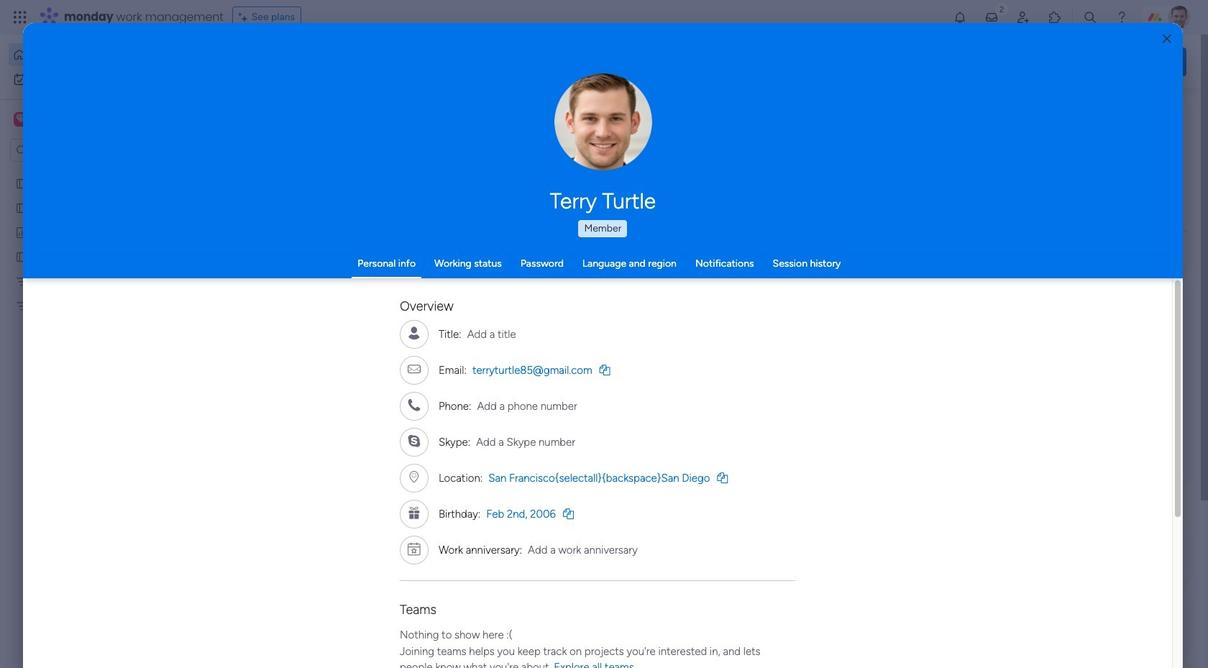 Task type: describe. For each thing, give the bounding box(es) containing it.
1 vertical spatial option
[[9, 68, 175, 91]]

1 horizontal spatial add to favorites image
[[897, 263, 911, 277]]

help image
[[1115, 10, 1129, 24]]

select product image
[[13, 10, 27, 24]]

remove from favorites image
[[426, 263, 441, 277]]

invite members image
[[1016, 10, 1030, 24]]

copied! image
[[717, 472, 728, 483]]

public board image
[[475, 262, 491, 278]]

component image
[[475, 285, 488, 298]]

0 horizontal spatial add to favorites image
[[426, 439, 441, 453]]

dapulse x slim image
[[1165, 104, 1182, 122]]

terry turtle image
[[1168, 6, 1191, 29]]

close image
[[1163, 33, 1171, 44]]

2 image
[[995, 1, 1008, 17]]

add to favorites image
[[662, 263, 676, 277]]

help center element
[[971, 593, 1186, 651]]

quick search results list box
[[222, 134, 936, 501]]

0 vertical spatial option
[[9, 43, 175, 66]]

workspace selection element
[[14, 111, 120, 129]]

search everything image
[[1083, 10, 1097, 24]]



Task type: locate. For each thing, give the bounding box(es) containing it.
1 horizontal spatial component image
[[710, 285, 723, 298]]

1 workspace image from the left
[[14, 111, 28, 127]]

1 vertical spatial copied! image
[[563, 508, 574, 519]]

getting started element
[[971, 524, 1186, 582]]

notifications image
[[953, 10, 967, 24]]

0 vertical spatial copied! image
[[599, 364, 610, 375]]

list box
[[0, 168, 183, 512]]

add to favorites image
[[897, 263, 911, 277], [426, 439, 441, 453]]

2 workspace image from the left
[[16, 111, 26, 127]]

0 horizontal spatial copied! image
[[563, 508, 574, 519]]

1 component image from the left
[[240, 285, 253, 298]]

public dashboard image
[[710, 262, 726, 278]]

Search in workspace field
[[30, 142, 120, 159]]

1 horizontal spatial copied! image
[[599, 364, 610, 375]]

public dashboard image
[[15, 225, 29, 239]]

copied! image
[[599, 364, 610, 375], [563, 508, 574, 519]]

0 vertical spatial add to favorites image
[[897, 263, 911, 277]]

component image
[[240, 285, 253, 298], [710, 285, 723, 298]]

option
[[9, 43, 175, 66], [9, 68, 175, 91], [0, 170, 183, 173]]

templates image image
[[984, 289, 1174, 389]]

1 vertical spatial add to favorites image
[[426, 439, 441, 453]]

workspace image
[[14, 111, 28, 127], [16, 111, 26, 127]]

0 horizontal spatial component image
[[240, 285, 253, 298]]

update feed image
[[984, 10, 999, 24]]

monday marketplace image
[[1048, 10, 1062, 24]]

public board image
[[15, 176, 29, 190], [15, 201, 29, 214], [15, 250, 29, 263], [240, 262, 256, 278]]

see plans image
[[239, 9, 251, 25]]

2 component image from the left
[[710, 285, 723, 298]]

2 vertical spatial option
[[0, 170, 183, 173]]



Task type: vqa. For each thing, say whether or not it's contained in the screenshot.
check circle icon to the middle
no



